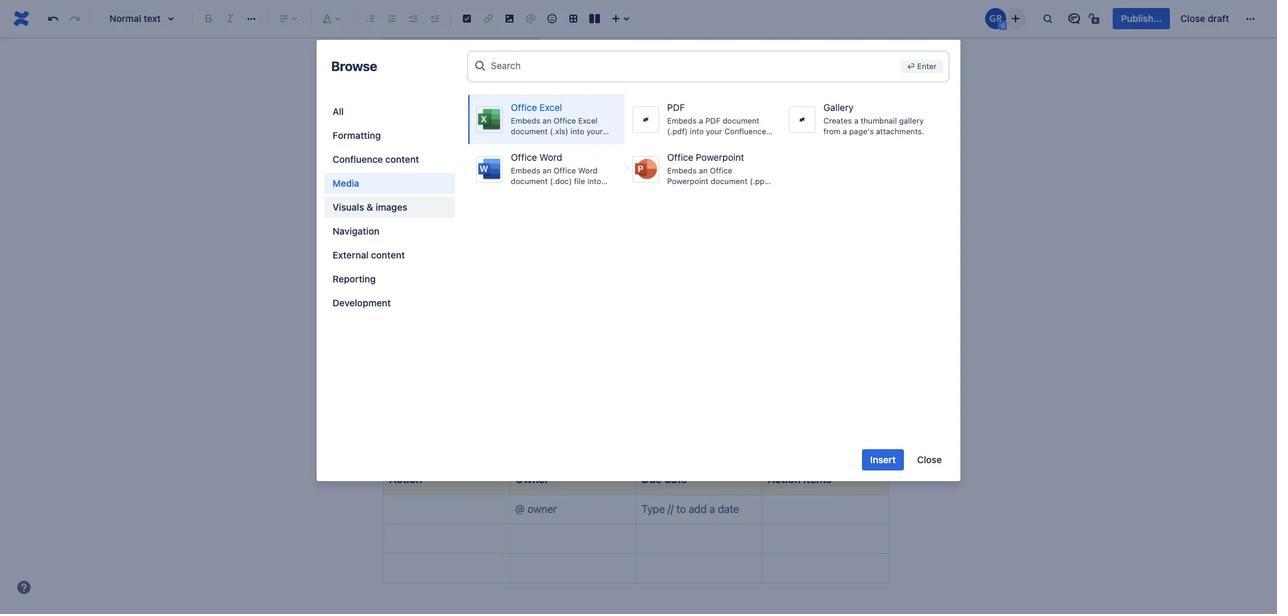 Task type: locate. For each thing, give the bounding box(es) containing it.
1 horizontal spatial action
[[768, 474, 801, 486]]

confluence inside office word embeds an office word document (.doc) file into your confluence page.
[[529, 188, 571, 196]]

1 action from the left
[[389, 474, 422, 486]]

bullet list ⌘⇧8 image
[[363, 11, 379, 27]]

page. inside office word embeds an office word document (.doc) file into your confluence page.
[[573, 188, 594, 196]]

content for confluence content
[[385, 154, 419, 165]]

pdf up (.pdf)
[[667, 102, 685, 113]]

powerpoint down (.pdf)
[[667, 177, 709, 186]]

(.ppt)
[[750, 177, 771, 186]]

into right the (.xls)
[[571, 127, 585, 136]]

excel up the (.xls)
[[540, 102, 562, 113]]

document left (.ppt)
[[711, 177, 748, 186]]

a up page's at right
[[854, 116, 859, 125]]

page. down (.ppt)
[[746, 188, 766, 196]]

an inside office excel embeds an office excel document (.xls) into your confluence page.
[[543, 116, 552, 125]]

0 horizontal spatial close
[[917, 454, 942, 466]]

office
[[511, 102, 537, 113], [554, 116, 576, 125], [511, 152, 537, 163], [667, 152, 694, 163], [554, 166, 576, 175], [710, 166, 732, 175]]

an inside office powerpoint embeds an office powerpoint document (.ppt) into your confluence page.
[[699, 166, 708, 175]]

close draft
[[1181, 13, 1230, 24]]

word
[[540, 152, 562, 163], [578, 166, 598, 175]]

mention image
[[523, 11, 539, 27]]

reporting
[[333, 273, 376, 285]]

your down (.pdf)
[[683, 188, 700, 196]]

a
[[699, 116, 703, 125], [854, 116, 859, 125], [843, 127, 847, 136]]

milestones
[[389, 210, 445, 222]]

document inside office word embeds an office word document (.doc) file into your confluence page.
[[511, 177, 548, 186]]

document left "(.doc)"
[[511, 177, 548, 186]]

1 vertical spatial excel
[[578, 116, 598, 125]]

your right (.pdf)
[[706, 127, 722, 136]]

an for powerpoint
[[699, 166, 708, 175]]

pdf up office powerpoint embeds an office powerpoint document (.ppt) into your confluence page.
[[706, 116, 721, 125]]

an up "(.doc)"
[[543, 166, 552, 175]]

embeds for office excel
[[511, 116, 540, 125]]

an for word
[[543, 166, 552, 175]]

external content button
[[325, 245, 455, 266]]

draft
[[1208, 13, 1230, 24]]

close right insert
[[917, 454, 942, 466]]

indent tab image
[[426, 11, 442, 27]]

confluence content
[[333, 154, 419, 165]]

close left the 'draft'
[[1181, 13, 1206, 24]]

search field
[[491, 54, 896, 78]]

action items
[[768, 474, 832, 486]]

document
[[723, 116, 760, 125], [511, 127, 548, 136], [511, 177, 548, 186], [711, 177, 748, 186]]

document up office powerpoint embeds an office powerpoint document (.ppt) into your confluence page.
[[723, 116, 760, 125]]

1 vertical spatial word
[[578, 166, 598, 175]]

content
[[385, 154, 419, 165], [371, 250, 405, 261]]

1 vertical spatial content
[[371, 250, 405, 261]]

date
[[664, 474, 687, 486]]

a right from
[[843, 127, 847, 136]]

1 horizontal spatial excel
[[578, 116, 598, 125]]

content for external content
[[371, 250, 405, 261]]

pdf
[[667, 102, 685, 113], [706, 116, 721, 125]]

into right file
[[588, 177, 601, 186]]

powerpoint down pdf embeds a pdf document (.pdf) into your confluence page.
[[696, 152, 744, 163]]

an down pdf embeds a pdf document (.pdf) into your confluence page.
[[699, 166, 708, 175]]

office word embeds an office word document (.doc) file into your confluence page.
[[511, 152, 601, 196]]

all
[[333, 106, 344, 117]]

⏎
[[907, 62, 915, 71]]

embeds inside office powerpoint embeds an office powerpoint document (.ppt) into your confluence page.
[[667, 166, 697, 175]]

bold ⌘b image
[[201, 11, 217, 27]]

your inside office word embeds an office word document (.doc) file into your confluence page.
[[511, 188, 527, 196]]

an
[[543, 116, 552, 125], [543, 166, 552, 175], [699, 166, 708, 175]]

page. down (.pdf)
[[667, 138, 688, 147]]

confluence image
[[11, 8, 32, 29]]

a inside pdf embeds a pdf document (.pdf) into your confluence page.
[[699, 116, 703, 125]]

your right the (.xls)
[[587, 127, 603, 136]]

browse
[[331, 59, 377, 74]]

word up "(.doc)"
[[540, 152, 562, 163]]

excel
[[540, 102, 562, 113], [578, 116, 598, 125]]

development button
[[325, 293, 455, 314]]

:thought_balloon: image
[[410, 165, 423, 178]]

content inside confluence content button
[[385, 154, 419, 165]]

confluence
[[725, 127, 767, 136], [511, 138, 553, 147], [333, 154, 383, 165], [529, 188, 571, 196], [702, 188, 744, 196]]

0 horizontal spatial pdf
[[667, 102, 685, 113]]

redo ⌘⇧z image
[[67, 11, 83, 27]]

excel up file
[[578, 116, 598, 125]]

document inside office excel embeds an office excel document (.xls) into your confluence page.
[[511, 127, 548, 136]]

your inside office powerpoint embeds an office powerpoint document (.ppt) into your confluence page.
[[683, 188, 700, 196]]

action for action items
[[768, 474, 801, 486]]

a down search "field"
[[699, 116, 703, 125]]

into right (.pdf)
[[690, 127, 704, 136]]

an inside office word embeds an office word document (.doc) file into your confluence page.
[[543, 166, 552, 175]]

document for office powerpoint
[[711, 177, 748, 186]]

(.doc)
[[550, 177, 572, 186]]

period
[[463, 52, 496, 64]]

items
[[803, 474, 832, 486]]

external content
[[333, 250, 405, 261]]

0 horizontal spatial action
[[389, 474, 422, 486]]

into
[[571, 127, 585, 136], [690, 127, 704, 136], [588, 177, 601, 186], [667, 188, 681, 196]]

2 action from the left
[[768, 474, 801, 486]]

content inside external content button
[[371, 250, 405, 261]]

layouts image
[[587, 11, 603, 27]]

0 horizontal spatial a
[[699, 116, 703, 125]]

an for excel
[[543, 116, 552, 125]]

1 horizontal spatial close
[[1181, 13, 1206, 24]]

embeds inside office excel embeds an office excel document (.xls) into your confluence page.
[[511, 116, 540, 125]]

visuals & images
[[333, 202, 407, 213]]

0 vertical spatial word
[[540, 152, 562, 163]]

1 vertical spatial close
[[917, 454, 942, 466]]

powerpoint
[[696, 152, 744, 163], [667, 177, 709, 186]]

editable content region
[[362, 0, 910, 595]]

4ls
[[426, 161, 451, 179]]

page. down the (.xls)
[[555, 138, 576, 147]]

embeds inside pdf embeds a pdf document (.pdf) into your confluence page.
[[667, 116, 697, 125]]

page's
[[849, 127, 874, 136]]

page. down file
[[573, 188, 594, 196]]

into down (.pdf)
[[667, 188, 681, 196]]

document inside pdf embeds a pdf document (.pdf) into your confluence page.
[[723, 116, 760, 125]]

panel info image
[[389, 165, 405, 181]]

embeds
[[511, 116, 540, 125], [667, 116, 697, 125], [511, 166, 540, 175], [667, 166, 697, 175]]

from
[[824, 127, 841, 136]]

page.
[[555, 138, 576, 147], [667, 138, 688, 147], [573, 188, 594, 196], [746, 188, 766, 196]]

into inside office powerpoint embeds an office powerpoint document (.ppt) into your confluence page.
[[667, 188, 681, 196]]

navigation
[[333, 226, 380, 237]]

document for office word
[[511, 177, 548, 186]]

close
[[1181, 13, 1206, 24], [917, 454, 942, 466]]

your down the retrospective
[[511, 188, 527, 196]]

2 horizontal spatial a
[[854, 116, 859, 125]]

into inside office excel embeds an office excel document (.xls) into your confluence page.
[[571, 127, 585, 136]]

document inside office powerpoint embeds an office powerpoint document (.ppt) into your confluence page.
[[711, 177, 748, 186]]

a for pdf
[[699, 116, 703, 125]]

word up file
[[578, 166, 598, 175]]

close inside browse "dialog"
[[917, 454, 942, 466]]

close button
[[909, 450, 950, 471]]

0 vertical spatial content
[[385, 154, 419, 165]]

embeds inside office word embeds an office word document (.doc) file into your confluence page.
[[511, 166, 540, 175]]

navigation button
[[325, 221, 455, 242]]

0 vertical spatial powerpoint
[[696, 152, 744, 163]]

0 vertical spatial close
[[1181, 13, 1206, 24]]

document for office excel
[[511, 127, 548, 136]]

0 vertical spatial pdf
[[667, 102, 685, 113]]

publish...
[[1121, 13, 1162, 24]]

your
[[587, 127, 603, 136], [706, 127, 722, 136], [511, 188, 527, 196], [683, 188, 700, 196]]

owner
[[515, 474, 549, 486]]

action
[[389, 474, 422, 486], [768, 474, 801, 486]]

an up the (.xls)
[[543, 116, 552, 125]]

1 vertical spatial pdf
[[706, 116, 721, 125]]

1 horizontal spatial word
[[578, 166, 598, 175]]

retrospective
[[389, 52, 460, 64]]

embeds for office word
[[511, 166, 540, 175]]

into inside pdf embeds a pdf document (.pdf) into your confluence page.
[[690, 127, 704, 136]]

0 horizontal spatial excel
[[540, 102, 562, 113]]

document left the (.xls)
[[511, 127, 548, 136]]

into inside office word embeds an office word document (.doc) file into your confluence page.
[[588, 177, 601, 186]]



Task type: describe. For each thing, give the bounding box(es) containing it.
⏎ enter
[[907, 62, 937, 71]]

close draft button
[[1173, 8, 1238, 29]]

thumbnail
[[861, 116, 897, 125]]

action for action
[[389, 474, 422, 486]]

outdent ⇧tab image
[[405, 11, 421, 27]]

confluence inside office powerpoint embeds an office powerpoint document (.ppt) into your confluence page.
[[702, 188, 744, 196]]

(.pdf)
[[667, 127, 688, 136]]

gallery
[[824, 102, 854, 113]]

file
[[574, 177, 585, 186]]

development
[[333, 297, 391, 309]]

link image
[[480, 11, 496, 27]]

gallery
[[899, 116, 924, 125]]

1 vertical spatial powerpoint
[[667, 177, 709, 186]]

1 horizontal spatial pdf
[[706, 116, 721, 125]]

all button
[[325, 101, 455, 122]]

formatting button
[[325, 125, 455, 146]]

reporting button
[[325, 269, 455, 290]]

external
[[333, 250, 369, 261]]

&
[[367, 202, 373, 213]]

embeds for office powerpoint
[[667, 166, 697, 175]]

creates
[[824, 116, 852, 125]]

browse dialog
[[317, 40, 961, 482]]

0 horizontal spatial word
[[540, 152, 562, 163]]

close for close draft
[[1181, 13, 1206, 24]]

page. inside office powerpoint embeds an office powerpoint document (.ppt) into your confluence page.
[[746, 188, 766, 196]]

table image
[[566, 11, 582, 27]]

retrospective
[[455, 161, 542, 179]]

office excel embeds an office excel document (.xls) into your confluence page.
[[511, 102, 603, 147]]

greg robinson image
[[986, 8, 1007, 29]]

advanced search image
[[474, 59, 487, 73]]

italic ⌘i image
[[222, 11, 238, 27]]

confluence inside button
[[333, 154, 383, 165]]

0 vertical spatial excel
[[540, 102, 562, 113]]

:thought_balloon: image
[[410, 165, 423, 178]]

page. inside pdf embeds a pdf document (.pdf) into your confluence page.
[[667, 138, 688, 147]]

attachments.
[[876, 127, 924, 136]]

media button
[[325, 173, 455, 194]]

enter
[[917, 62, 937, 71]]

due
[[642, 474, 662, 486]]

close for close
[[917, 454, 942, 466]]

gallery creates a thumbnail gallery from a page's attachments.
[[824, 102, 924, 136]]

media
[[333, 178, 359, 189]]

(.xls)
[[550, 127, 569, 136]]

publish... button
[[1113, 8, 1170, 29]]

retrospective period
[[389, 52, 496, 64]]

due date
[[642, 474, 687, 486]]

insert
[[871, 454, 896, 466]]

emoji image
[[544, 11, 560, 27]]

office powerpoint embeds an office powerpoint document (.ppt) into your confluence page.
[[667, 152, 771, 196]]

visuals & images button
[[325, 197, 455, 218]]

confluence image
[[11, 8, 32, 29]]

4ls retrospective
[[423, 161, 542, 179]]

a for gallery
[[854, 116, 859, 125]]

undo ⌘z image
[[45, 11, 61, 27]]

confluence content button
[[325, 149, 455, 170]]

your inside pdf embeds a pdf document (.pdf) into your confluence page.
[[706, 127, 722, 136]]

action item image
[[459, 11, 475, 27]]

confluence inside office excel embeds an office excel document (.xls) into your confluence page.
[[511, 138, 553, 147]]

add image, video, or file image
[[502, 11, 518, 27]]

pdf embeds a pdf document (.pdf) into your confluence page.
[[667, 102, 767, 147]]

visuals
[[333, 202, 364, 213]]

page. inside office excel embeds an office excel document (.xls) into your confluence page.
[[555, 138, 576, 147]]

your inside office excel embeds an office excel document (.xls) into your confluence page.
[[587, 127, 603, 136]]

images
[[376, 202, 407, 213]]

confluence inside pdf embeds a pdf document (.pdf) into your confluence page.
[[725, 127, 767, 136]]

insert button
[[863, 450, 904, 471]]

1 horizontal spatial a
[[843, 127, 847, 136]]

formatting
[[333, 130, 381, 141]]

numbered list ⌘⇧7 image
[[384, 11, 400, 27]]



Task type: vqa. For each thing, say whether or not it's contained in the screenshot.
THE 'ITEMS'
yes



